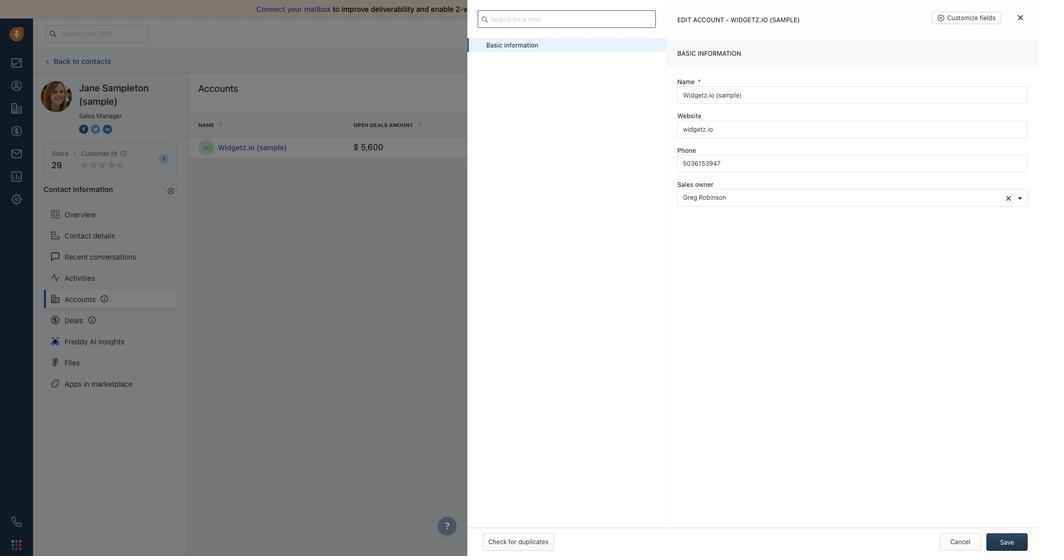 Task type: describe. For each thing, give the bounding box(es) containing it.
mng settings image
[[167, 187, 175, 195]]

apps in marketplace
[[65, 379, 133, 388]]

facebook circled image
[[79, 124, 88, 135]]

you
[[675, 5, 688, 13]]

jane
[[79, 83, 100, 93]]

from
[[754, 5, 770, 13]]

marketplace
[[91, 379, 133, 388]]

1 horizontal spatial basic information
[[677, 50, 741, 57]]

email
[[505, 5, 524, 13]]

connect your mailbox to improve deliverability and enable 2-way sync of email conversations. import all your sales data so you don't have to start from scratch.
[[256, 5, 800, 13]]

freddy
[[65, 337, 88, 346]]

call link
[[660, 52, 691, 70]]

fields
[[980, 14, 996, 22]]

none search field inside × dialog
[[477, 10, 656, 28]]

0 vertical spatial basic
[[486, 41, 502, 49]]

details
[[93, 231, 115, 240]]

duplicates
[[518, 538, 549, 546]]

score 29
[[52, 150, 69, 170]]

2-
[[456, 5, 463, 13]]

Phone text field
[[677, 155, 1028, 172]]

contact for contact details
[[65, 231, 91, 240]]

twitter circled image
[[91, 124, 100, 135]]

back to contacts
[[54, 57, 111, 65]]

data
[[648, 5, 663, 13]]

open
[[354, 122, 368, 128]]

contact for contact information
[[43, 185, 71, 194]]

open deals amount
[[354, 122, 413, 128]]

all
[[602, 5, 610, 13]]

0 horizontal spatial information
[[73, 185, 113, 194]]

owner
[[695, 181, 713, 188]]

website
[[677, 112, 701, 120]]

recent conversations
[[65, 252, 136, 261]]

amount
[[389, 122, 413, 128]]

way
[[463, 5, 477, 13]]

save
[[1000, 539, 1014, 546]]

basic information link
[[467, 38, 666, 52]]

cancel button
[[940, 533, 981, 551]]

sales owner
[[677, 181, 713, 188]]

(sample) inside × dialog
[[770, 16, 800, 24]]

explore plans
[[843, 29, 883, 37]]

customize fields
[[947, 14, 996, 22]]

phone image
[[11, 517, 22, 527]]

sales inside "jane sampleton (sample) sales manager"
[[79, 112, 95, 120]]

(sample) inside widgetz.io (sample) link
[[257, 143, 287, 152]]

widgetz.io (sample) link
[[218, 143, 343, 153]]

0 horizontal spatial widgetz.io
[[218, 143, 255, 152]]

sms
[[729, 57, 743, 65]]

*
[[698, 78, 701, 86]]

updates available. click to refresh.
[[490, 57, 591, 65]]

in
[[84, 379, 90, 388]]

start
[[736, 5, 752, 13]]

1 horizontal spatial basic
[[677, 50, 696, 57]]

0 vertical spatial basic information
[[486, 41, 538, 49]]

what's new image
[[963, 31, 970, 38]]

don't
[[689, 5, 707, 13]]

1 your from the left
[[287, 5, 302, 13]]

mailbox
[[304, 5, 331, 13]]

greg robinson
[[683, 194, 726, 201]]

jane sampleton (sample) sales manager
[[79, 83, 149, 120]]

to right 'mailbox'
[[333, 5, 340, 13]]

click
[[545, 57, 559, 65]]

29
[[52, 161, 62, 170]]

2 horizontal spatial information
[[698, 50, 741, 57]]

deals
[[370, 122, 388, 128]]

customize fields button
[[932, 12, 1001, 24]]

contact information
[[43, 185, 113, 194]]

connect
[[256, 5, 285, 13]]

sms button
[[714, 52, 748, 70]]

Search your CRM... text field
[[45, 25, 149, 43]]

Website url field
[[677, 121, 1028, 138]]

check
[[488, 538, 507, 546]]

for
[[509, 538, 517, 546]]

updates available. click to refresh. link
[[475, 51, 596, 71]]

29 button
[[52, 161, 62, 170]]

to right the click
[[561, 57, 567, 65]]

customer fit
[[81, 150, 117, 158]]

customer
[[81, 150, 109, 158]]

updates
[[490, 57, 514, 65]]

recent
[[65, 252, 88, 261]]

score
[[52, 150, 69, 158]]



Task type: locate. For each thing, give the bounding box(es) containing it.
activities
[[65, 273, 95, 282]]

widgetz.io (sample)
[[218, 143, 287, 152]]

explore plans link
[[837, 27, 889, 40]]

-
[[726, 16, 729, 24]]

1 vertical spatial sales
[[677, 181, 693, 188]]

Start typing... text field
[[677, 86, 1028, 104]]

0 horizontal spatial basic information
[[486, 41, 538, 49]]

sync
[[479, 5, 495, 13]]

name for name *
[[677, 78, 695, 86]]

1 horizontal spatial widgetz.io
[[731, 16, 768, 24]]

insights
[[98, 337, 124, 346]]

phone element
[[6, 512, 27, 532]]

name for name
[[198, 122, 214, 128]]

5,600
[[361, 143, 383, 152]]

0 horizontal spatial name
[[198, 122, 214, 128]]

robinson
[[699, 194, 726, 201]]

contact up the recent
[[65, 231, 91, 240]]

0 vertical spatial (sample)
[[770, 16, 800, 24]]

2 your from the left
[[612, 5, 627, 13]]

sales
[[629, 5, 646, 13]]

improve
[[341, 5, 369, 13]]

3 days ago
[[674, 144, 706, 151]]

name *
[[677, 78, 701, 86]]

× dialog
[[467, 0, 1038, 556]]

0 vertical spatial information
[[504, 41, 538, 49]]

2 vertical spatial (sample)
[[257, 143, 287, 152]]

have
[[709, 5, 725, 13]]

1 vertical spatial information
[[698, 50, 741, 57]]

widgetz.io
[[731, 16, 768, 24], [218, 143, 255, 152]]

0 horizontal spatial basic
[[486, 41, 502, 49]]

0 horizontal spatial sales
[[79, 112, 95, 120]]

sampleton
[[102, 83, 149, 93]]

0 vertical spatial name
[[677, 78, 695, 86]]

phone
[[677, 146, 696, 154]]

(sample) inside "jane sampleton (sample) sales manager"
[[79, 96, 118, 107]]

email button
[[618, 52, 654, 70]]

×
[[1006, 191, 1012, 203]]

linkedin circled image
[[103, 124, 112, 135]]

enable
[[431, 5, 454, 13]]

apps
[[65, 379, 82, 388]]

1 vertical spatial accounts
[[65, 295, 96, 303]]

time
[[724, 122, 738, 128]]

overview
[[65, 210, 96, 219]]

freshworks switcher image
[[11, 540, 22, 550]]

contacted
[[690, 122, 723, 128]]

1 vertical spatial basic
[[677, 50, 696, 57]]

and
[[416, 5, 429, 13]]

so
[[665, 5, 673, 13]]

2 horizontal spatial (sample)
[[770, 16, 800, 24]]

send email image
[[936, 29, 943, 38]]

0 vertical spatial contact
[[43, 185, 71, 194]]

1 vertical spatial contact
[[65, 231, 91, 240]]

name inside × dialog
[[677, 78, 695, 86]]

to right back
[[72, 57, 79, 65]]

account
[[693, 16, 724, 24]]

1 horizontal spatial information
[[504, 41, 538, 49]]

Search for a field text field
[[477, 10, 656, 28]]

0 horizontal spatial accounts
[[65, 295, 96, 303]]

$
[[354, 143, 359, 152]]

last contacted time
[[674, 122, 738, 128]]

import all your sales data link
[[577, 5, 665, 13]]

ai
[[90, 337, 96, 346]]

1 vertical spatial (sample)
[[79, 96, 118, 107]]

back to contacts link
[[43, 53, 112, 69]]

1 vertical spatial name
[[198, 122, 214, 128]]

edit account - widgetz.io (sample)
[[677, 16, 800, 24]]

your right all
[[612, 5, 627, 13]]

email
[[633, 57, 649, 65]]

information up overview
[[73, 185, 113, 194]]

refresh.
[[569, 57, 591, 65]]

contact details
[[65, 231, 115, 240]]

fit
[[111, 150, 117, 158]]

check for duplicates button
[[483, 533, 554, 551]]

scratch.
[[772, 5, 800, 13]]

ago
[[695, 144, 706, 151]]

available.
[[516, 57, 543, 65]]

1 horizontal spatial accounts
[[198, 83, 238, 94]]

1 horizontal spatial (sample)
[[257, 143, 287, 152]]

1 horizontal spatial sales
[[677, 181, 693, 188]]

0 horizontal spatial (sample)
[[79, 96, 118, 107]]

deals
[[65, 316, 83, 325]]

information up the available.
[[504, 41, 538, 49]]

information down -
[[698, 50, 741, 57]]

close image
[[1018, 14, 1023, 21]]

0 vertical spatial sales
[[79, 112, 95, 120]]

of
[[497, 5, 503, 13]]

deliverability
[[371, 5, 414, 13]]

edit
[[677, 16, 691, 24]]

save button
[[986, 533, 1028, 551]]

sales
[[79, 112, 95, 120], [677, 181, 693, 188]]

$ 5,600
[[354, 143, 383, 152]]

cancel
[[950, 538, 970, 546]]

customize
[[947, 14, 978, 22]]

to up -
[[727, 5, 734, 13]]

explore
[[843, 29, 865, 37]]

call
[[675, 57, 686, 65]]

sales inside × dialog
[[677, 181, 693, 188]]

0 vertical spatial widgetz.io
[[731, 16, 768, 24]]

conversations
[[90, 252, 136, 261]]

conversations.
[[525, 5, 575, 13]]

files
[[65, 358, 80, 367]]

import
[[577, 5, 600, 13]]

basic information
[[486, 41, 538, 49], [677, 50, 741, 57]]

connect your mailbox link
[[256, 5, 333, 13]]

1 horizontal spatial name
[[677, 78, 695, 86]]

information
[[504, 41, 538, 49], [698, 50, 741, 57], [73, 185, 113, 194]]

basic up updates on the top left of page
[[486, 41, 502, 49]]

contacts
[[81, 57, 111, 65]]

manager
[[96, 112, 122, 120]]

(sample)
[[770, 16, 800, 24], [79, 96, 118, 107], [257, 143, 287, 152]]

basic up name *
[[677, 50, 696, 57]]

1 vertical spatial widgetz.io
[[218, 143, 255, 152]]

freddy ai insights
[[65, 337, 124, 346]]

0 vertical spatial accounts
[[198, 83, 238, 94]]

2 vertical spatial information
[[73, 185, 113, 194]]

basic information up *
[[677, 50, 741, 57]]

1 vertical spatial basic information
[[677, 50, 741, 57]]

sales up greg at the top of page
[[677, 181, 693, 188]]

widgetz.io inside × dialog
[[731, 16, 768, 24]]

contact down 29
[[43, 185, 71, 194]]

None search field
[[477, 10, 656, 28]]

check for duplicates
[[488, 538, 549, 546]]

your left 'mailbox'
[[287, 5, 302, 13]]

contact
[[43, 185, 71, 194], [65, 231, 91, 240]]

0 horizontal spatial your
[[287, 5, 302, 13]]

1 horizontal spatial your
[[612, 5, 627, 13]]

basic information up updates on the top left of page
[[486, 41, 538, 49]]

search image
[[482, 15, 492, 24]]

sales up facebook circled 'icon'
[[79, 112, 95, 120]]

3
[[674, 144, 678, 151]]



Task type: vqa. For each thing, say whether or not it's contained in the screenshot.
SEND EMAIL image
yes



